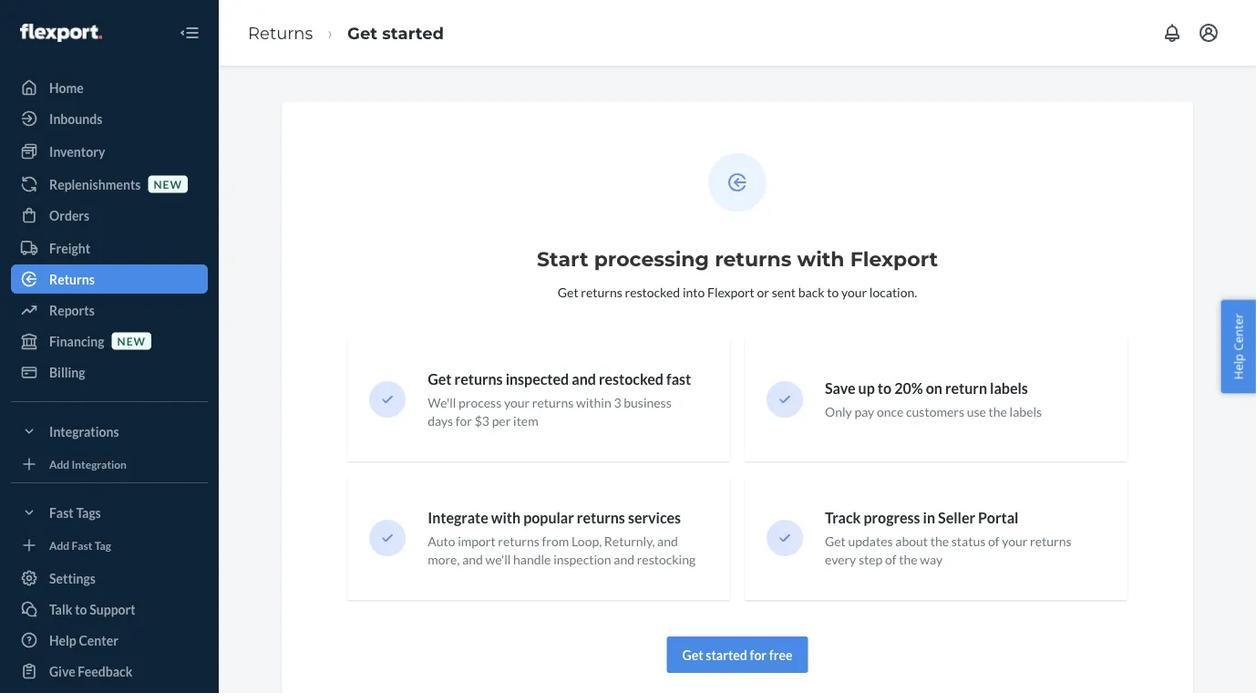Task type: vqa. For each thing, say whether or not it's contained in the screenshot.
the left condition
no



Task type: describe. For each thing, give the bounding box(es) containing it.
settings
[[49, 570, 96, 586]]

talk
[[49, 601, 72, 617]]

get for get returns inspected and restocked fast we'll process your returns within 3 business days for $3 per item
[[428, 370, 452, 388]]

1 horizontal spatial returns link
[[248, 23, 313, 43]]

add fast tag
[[49, 538, 111, 552]]

get returns restocked into flexport or sent back to your location.
[[558, 284, 918, 300]]

save
[[825, 379, 856, 397]]

get started for free button
[[667, 637, 808, 673]]

to inside 'save up to 20% on return labels only pay once customers use the labels'
[[878, 379, 892, 397]]

track progress in seller portal get updates about the status of your returns every step of the way
[[825, 509, 1072, 567]]

settings link
[[11, 564, 208, 593]]

$3
[[475, 413, 490, 429]]

every
[[825, 552, 857, 567]]

start
[[537, 247, 589, 271]]

your inside track progress in seller portal get updates about the status of your returns every step of the way
[[1002, 533, 1028, 549]]

inspection
[[554, 552, 612, 567]]

0 horizontal spatial returns link
[[11, 264, 208, 294]]

reports link
[[11, 295, 208, 325]]

from
[[542, 533, 569, 549]]

updates
[[849, 533, 893, 549]]

reports
[[49, 302, 95, 318]]

freight link
[[11, 233, 208, 263]]

integrate with popular returns services auto import returns from loop, returnly, and more, and we'll handle inspection and restocking
[[428, 509, 696, 567]]

add integration link
[[11, 453, 208, 475]]

we'll
[[428, 395, 456, 410]]

integrations button
[[11, 417, 208, 446]]

add for add integration
[[49, 457, 69, 471]]

up
[[859, 379, 875, 397]]

on
[[926, 379, 943, 397]]

add for add fast tag
[[49, 538, 69, 552]]

0 vertical spatial of
[[989, 533, 1000, 549]]

help center button
[[1222, 300, 1257, 393]]

inventory
[[49, 144, 105, 159]]

new for replenishments
[[154, 177, 182, 191]]

save up to 20% on return labels only pay once customers use the labels
[[825, 379, 1043, 419]]

replenishments
[[49, 176, 141, 192]]

0 vertical spatial your
[[842, 284, 867, 300]]

or
[[757, 284, 770, 300]]

use
[[967, 404, 987, 419]]

feedback
[[78, 663, 133, 679]]

integrations
[[49, 424, 119, 439]]

3
[[614, 395, 622, 410]]

in
[[923, 509, 936, 527]]

flexport for with
[[851, 247, 939, 271]]

orders
[[49, 207, 90, 223]]

returns up "or"
[[715, 247, 792, 271]]

and inside get returns inspected and restocked fast we'll process your returns within 3 business days for $3 per item
[[572, 370, 596, 388]]

get started link
[[347, 23, 444, 43]]

breadcrumbs navigation
[[233, 6, 459, 59]]

returns down inspected
[[532, 395, 574, 410]]

return
[[946, 379, 988, 397]]

help inside button
[[1231, 354, 1247, 380]]

1 vertical spatial labels
[[1010, 404, 1043, 419]]

inbounds
[[49, 111, 102, 126]]

start processing returns with flexport
[[537, 247, 939, 271]]

0 vertical spatial with
[[798, 247, 845, 271]]

returns up handle
[[498, 533, 540, 549]]

services
[[628, 509, 681, 527]]

per
[[492, 413, 511, 429]]

0 horizontal spatial of
[[886, 552, 897, 567]]

returns up process
[[455, 370, 503, 388]]

restocked inside get returns inspected and restocked fast we'll process your returns within 3 business days for $3 per item
[[599, 370, 664, 388]]

we'll
[[486, 552, 511, 567]]

processing
[[594, 247, 710, 271]]

add integration
[[49, 457, 127, 471]]

about
[[896, 533, 928, 549]]

add fast tag link
[[11, 534, 208, 556]]

returns up loop,
[[577, 509, 626, 527]]

into
[[683, 284, 705, 300]]

days
[[428, 413, 453, 429]]

help center link
[[11, 626, 208, 655]]

tags
[[76, 505, 101, 520]]

handle
[[513, 552, 551, 567]]

import
[[458, 533, 496, 549]]

give
[[49, 663, 75, 679]]

fast tags
[[49, 505, 101, 520]]

your inside get returns inspected and restocked fast we'll process your returns within 3 business days for $3 per item
[[504, 395, 530, 410]]

flexport logo image
[[20, 24, 102, 42]]

within
[[576, 395, 612, 410]]

track
[[825, 509, 861, 527]]

pay
[[855, 404, 875, 419]]

inventory link
[[11, 137, 208, 166]]

1 horizontal spatial the
[[931, 533, 949, 549]]

returnly,
[[604, 533, 655, 549]]

auto
[[428, 533, 456, 549]]

0 vertical spatial labels
[[991, 379, 1029, 397]]

talk to support button
[[11, 595, 208, 624]]

business
[[624, 395, 672, 410]]

help center inside button
[[1231, 313, 1247, 380]]

1 horizontal spatial to
[[827, 284, 839, 300]]



Task type: locate. For each thing, give the bounding box(es) containing it.
open notifications image
[[1162, 22, 1184, 44]]

get inside breadcrumbs navigation
[[347, 23, 378, 43]]

orders link
[[11, 201, 208, 230]]

process
[[459, 395, 502, 410]]

1 vertical spatial add
[[49, 538, 69, 552]]

1 vertical spatial new
[[117, 334, 146, 347]]

0 vertical spatial returns
[[248, 23, 313, 43]]

1 vertical spatial your
[[504, 395, 530, 410]]

2 horizontal spatial to
[[878, 379, 892, 397]]

fast tags button
[[11, 498, 208, 527]]

location.
[[870, 284, 918, 300]]

home link
[[11, 73, 208, 102]]

inbounds link
[[11, 104, 208, 133]]

1 vertical spatial center
[[79, 632, 118, 648]]

get for get started
[[347, 23, 378, 43]]

get started for free
[[683, 647, 793, 663]]

integration
[[72, 457, 127, 471]]

returns down start
[[581, 284, 623, 300]]

1 vertical spatial help
[[49, 632, 76, 648]]

talk to support
[[49, 601, 136, 617]]

freight
[[49, 240, 90, 256]]

billing link
[[11, 358, 208, 387]]

0 horizontal spatial to
[[75, 601, 87, 617]]

fast left tags
[[49, 505, 74, 520]]

1 vertical spatial the
[[931, 533, 949, 549]]

new for financing
[[117, 334, 146, 347]]

back
[[799, 284, 825, 300]]

1 horizontal spatial help center
[[1231, 313, 1247, 380]]

flexport left "or"
[[708, 284, 755, 300]]

and down "import"
[[463, 552, 483, 567]]

status
[[952, 533, 986, 549]]

the up way
[[931, 533, 949, 549]]

returns
[[715, 247, 792, 271], [581, 284, 623, 300], [455, 370, 503, 388], [532, 395, 574, 410], [577, 509, 626, 527], [498, 533, 540, 549], [1031, 533, 1072, 549]]

2 vertical spatial to
[[75, 601, 87, 617]]

labels right return
[[991, 379, 1029, 397]]

1 vertical spatial with
[[491, 509, 521, 527]]

flexport up location.
[[851, 247, 939, 271]]

new down reports link
[[117, 334, 146, 347]]

returns
[[248, 23, 313, 43], [49, 271, 95, 287]]

get
[[347, 23, 378, 43], [558, 284, 579, 300], [428, 370, 452, 388], [825, 533, 846, 549], [683, 647, 704, 663]]

0 horizontal spatial returns
[[49, 271, 95, 287]]

0 horizontal spatial center
[[79, 632, 118, 648]]

restocked
[[625, 284, 681, 300], [599, 370, 664, 388]]

only
[[825, 404, 852, 419]]

1 horizontal spatial center
[[1231, 313, 1247, 351]]

flexport
[[851, 247, 939, 271], [708, 284, 755, 300]]

for
[[456, 413, 472, 429], [750, 647, 767, 663]]

to right back on the right of page
[[827, 284, 839, 300]]

2 horizontal spatial your
[[1002, 533, 1028, 549]]

returns right close navigation image
[[248, 23, 313, 43]]

your left location.
[[842, 284, 867, 300]]

1 vertical spatial flexport
[[708, 284, 755, 300]]

your up item
[[504, 395, 530, 410]]

1 horizontal spatial new
[[154, 177, 182, 191]]

with up "import"
[[491, 509, 521, 527]]

for inside get returns inspected and restocked fast we'll process your returns within 3 business days for $3 per item
[[456, 413, 472, 429]]

1 vertical spatial returns
[[49, 271, 95, 287]]

returns link right close navigation image
[[248, 23, 313, 43]]

0 horizontal spatial new
[[117, 334, 146, 347]]

help center
[[1231, 313, 1247, 380], [49, 632, 118, 648]]

labels right "use"
[[1010, 404, 1043, 419]]

1 vertical spatial to
[[878, 379, 892, 397]]

get for get returns restocked into flexport or sent back to your location.
[[558, 284, 579, 300]]

add left integration
[[49, 457, 69, 471]]

to
[[827, 284, 839, 300], [878, 379, 892, 397], [75, 601, 87, 617]]

get inside button
[[683, 647, 704, 663]]

to right up
[[878, 379, 892, 397]]

get inside get returns inspected and restocked fast we'll process your returns within 3 business days for $3 per item
[[428, 370, 452, 388]]

for left $3
[[456, 413, 472, 429]]

free
[[770, 647, 793, 663]]

0 horizontal spatial the
[[899, 552, 918, 567]]

billing
[[49, 364, 85, 380]]

get inside track progress in seller portal get updates about the status of your returns every step of the way
[[825, 533, 846, 549]]

1 vertical spatial returns link
[[11, 264, 208, 294]]

support
[[90, 601, 136, 617]]

item
[[513, 413, 539, 429]]

0 horizontal spatial your
[[504, 395, 530, 410]]

1 horizontal spatial for
[[750, 647, 767, 663]]

progress
[[864, 509, 921, 527]]

1 vertical spatial of
[[886, 552, 897, 567]]

2 vertical spatial your
[[1002, 533, 1028, 549]]

customers
[[907, 404, 965, 419]]

fast inside dropdown button
[[49, 505, 74, 520]]

loop,
[[572, 533, 602, 549]]

1 horizontal spatial your
[[842, 284, 867, 300]]

0 vertical spatial returns link
[[248, 23, 313, 43]]

to right talk
[[75, 601, 87, 617]]

returns link down freight link
[[11, 264, 208, 294]]

restocked up 3
[[599, 370, 664, 388]]

0 horizontal spatial for
[[456, 413, 472, 429]]

0 vertical spatial help
[[1231, 354, 1247, 380]]

give feedback button
[[11, 657, 208, 686]]

the down about
[[899, 552, 918, 567]]

0 horizontal spatial help
[[49, 632, 76, 648]]

0 horizontal spatial started
[[382, 23, 444, 43]]

started inside button
[[706, 647, 748, 663]]

0 vertical spatial restocked
[[625, 284, 681, 300]]

sent
[[772, 284, 796, 300]]

started for get started
[[382, 23, 444, 43]]

0 horizontal spatial flexport
[[708, 284, 755, 300]]

give feedback
[[49, 663, 133, 679]]

tag
[[95, 538, 111, 552]]

new up orders link
[[154, 177, 182, 191]]

1 vertical spatial for
[[750, 647, 767, 663]]

and up the restocking
[[658, 533, 678, 549]]

0 vertical spatial flexport
[[851, 247, 939, 271]]

the inside 'save up to 20% on return labels only pay once customers use the labels'
[[989, 404, 1008, 419]]

fast
[[667, 370, 692, 388]]

with
[[798, 247, 845, 271], [491, 509, 521, 527]]

get started
[[347, 23, 444, 43]]

once
[[877, 404, 904, 419]]

1 horizontal spatial with
[[798, 247, 845, 271]]

way
[[920, 552, 943, 567]]

step
[[859, 552, 883, 567]]

1 horizontal spatial help
[[1231, 354, 1247, 380]]

0 vertical spatial for
[[456, 413, 472, 429]]

add inside "link"
[[49, 457, 69, 471]]

started for get started for free
[[706, 647, 748, 663]]

0 vertical spatial the
[[989, 404, 1008, 419]]

returns inside track progress in seller portal get updates about the status of your returns every step of the way
[[1031, 533, 1072, 549]]

your
[[842, 284, 867, 300], [504, 395, 530, 410], [1002, 533, 1028, 549]]

started inside breadcrumbs navigation
[[382, 23, 444, 43]]

close navigation image
[[179, 22, 201, 44]]

1 horizontal spatial of
[[989, 533, 1000, 549]]

fast left tag in the left bottom of the page
[[72, 538, 93, 552]]

0 vertical spatial fast
[[49, 505, 74, 520]]

new
[[154, 177, 182, 191], [117, 334, 146, 347]]

for left 'free'
[[750, 647, 767, 663]]

1 horizontal spatial returns
[[248, 23, 313, 43]]

more,
[[428, 552, 460, 567]]

0 horizontal spatial with
[[491, 509, 521, 527]]

center inside button
[[1231, 313, 1247, 351]]

returns inside breadcrumbs navigation
[[248, 23, 313, 43]]

returns link
[[248, 23, 313, 43], [11, 264, 208, 294]]

integrate
[[428, 509, 489, 527]]

inspected
[[506, 370, 569, 388]]

0 vertical spatial started
[[382, 23, 444, 43]]

with inside integrate with popular returns services auto import returns from loop, returnly, and more, and we'll handle inspection and restocking
[[491, 509, 521, 527]]

restocking
[[637, 552, 696, 567]]

1 vertical spatial restocked
[[599, 370, 664, 388]]

flexport for into
[[708, 284, 755, 300]]

fast
[[49, 505, 74, 520], [72, 538, 93, 552]]

returns right status on the bottom of the page
[[1031, 533, 1072, 549]]

portal
[[979, 509, 1019, 527]]

get for get started for free
[[683, 647, 704, 663]]

1 vertical spatial started
[[706, 647, 748, 663]]

for inside button
[[750, 647, 767, 663]]

1 horizontal spatial flexport
[[851, 247, 939, 271]]

0 vertical spatial center
[[1231, 313, 1247, 351]]

open account menu image
[[1198, 22, 1220, 44]]

your down portal
[[1002, 533, 1028, 549]]

and down returnly,
[[614, 552, 635, 567]]

0 horizontal spatial help center
[[49, 632, 118, 648]]

get returns inspected and restocked fast we'll process your returns within 3 business days for $3 per item
[[428, 370, 692, 429]]

started
[[382, 23, 444, 43], [706, 647, 748, 663]]

and up within
[[572, 370, 596, 388]]

popular
[[524, 509, 574, 527]]

of down portal
[[989, 533, 1000, 549]]

0 vertical spatial add
[[49, 457, 69, 471]]

returns up the reports
[[49, 271, 95, 287]]

restocked down the processing
[[625, 284, 681, 300]]

add up settings
[[49, 538, 69, 552]]

seller
[[939, 509, 976, 527]]

help
[[1231, 354, 1247, 380], [49, 632, 76, 648]]

1 vertical spatial fast
[[72, 538, 93, 552]]

2 add from the top
[[49, 538, 69, 552]]

0 vertical spatial help center
[[1231, 313, 1247, 380]]

the right "use"
[[989, 404, 1008, 419]]

of right step
[[886, 552, 897, 567]]

2 horizontal spatial the
[[989, 404, 1008, 419]]

center
[[1231, 313, 1247, 351], [79, 632, 118, 648]]

1 horizontal spatial started
[[706, 647, 748, 663]]

home
[[49, 80, 84, 95]]

2 vertical spatial the
[[899, 552, 918, 567]]

0 vertical spatial to
[[827, 284, 839, 300]]

1 add from the top
[[49, 457, 69, 471]]

1 vertical spatial help center
[[49, 632, 118, 648]]

to inside talk to support button
[[75, 601, 87, 617]]

20%
[[895, 379, 924, 397]]

with up back on the right of page
[[798, 247, 845, 271]]

financing
[[49, 333, 104, 349]]

0 vertical spatial new
[[154, 177, 182, 191]]



